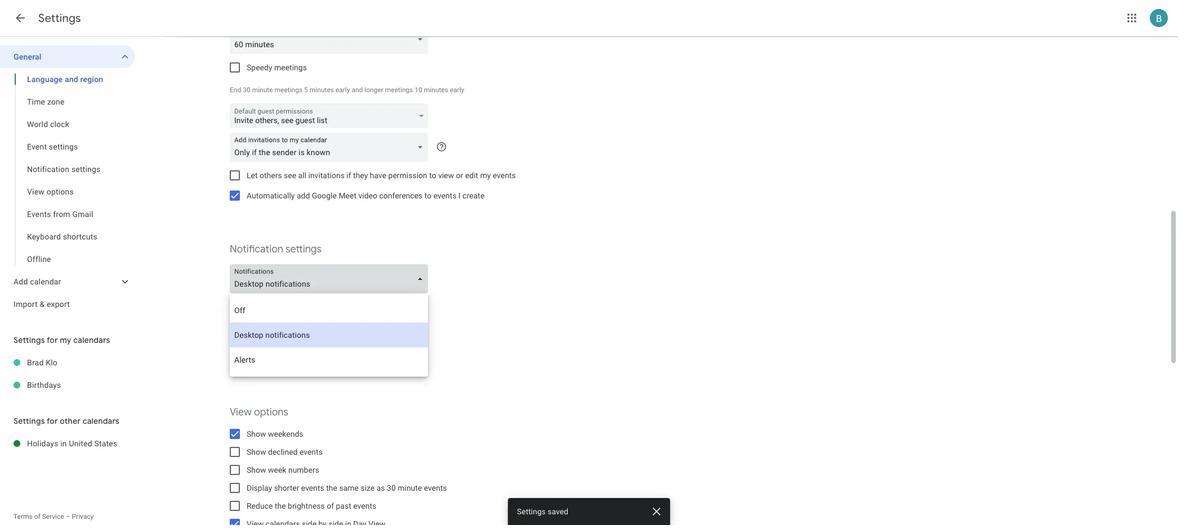 Task type: locate. For each thing, give the bounding box(es) containing it.
show weekends
[[247, 430, 303, 439]]

for left other
[[47, 417, 58, 427]]

see left the all
[[284, 171, 296, 180]]

0 vertical spatial guest
[[258, 108, 274, 115]]

i left the create on the top
[[458, 191, 461, 200]]

show down show weekends
[[247, 448, 266, 457]]

0 vertical spatial i
[[458, 191, 461, 200]]

settings up holidays
[[14, 417, 45, 427]]

1 horizontal spatial i
[[458, 191, 461, 200]]

notification settings inside tree
[[27, 165, 101, 174]]

view up show weekends
[[230, 407, 252, 420]]

settings up brad
[[14, 336, 45, 346]]

or
[[456, 171, 463, 180], [387, 355, 394, 364]]

early
[[336, 86, 350, 94], [450, 86, 464, 94]]

events up the numbers
[[300, 448, 323, 457]]

minutes right 10
[[424, 86, 448, 94]]

guest down permissions
[[295, 116, 315, 125]]

language
[[27, 75, 63, 84]]

for up "klo"
[[47, 336, 58, 346]]

same
[[339, 484, 359, 493]]

size
[[361, 484, 375, 493]]

offline
[[27, 255, 51, 264]]

1 horizontal spatial or
[[456, 171, 463, 180]]

events
[[493, 171, 516, 180], [433, 191, 456, 200], [300, 448, 323, 457], [301, 484, 324, 493], [424, 484, 447, 493], [353, 502, 376, 511]]

early right 10
[[450, 86, 464, 94]]

events right 'edit'
[[493, 171, 516, 180]]

to right the conferences in the top of the page
[[424, 191, 431, 200]]

all
[[298, 171, 306, 180]]

longer
[[365, 86, 383, 94]]

for for my
[[47, 336, 58, 346]]

settings
[[38, 11, 81, 25], [14, 336, 45, 346], [14, 417, 45, 427], [517, 508, 546, 517]]

1 vertical spatial view options
[[230, 407, 288, 420]]

0 horizontal spatial of
[[34, 514, 40, 521]]

see
[[281, 116, 293, 125], [284, 171, 296, 180]]

1 vertical spatial have
[[310, 355, 326, 364]]

view up the events
[[27, 188, 45, 197]]

2 for from the top
[[47, 417, 58, 427]]

settings left saved
[[517, 508, 546, 517]]

0 horizontal spatial view
[[27, 188, 45, 197]]

events up 'reduce the brightness of past events'
[[301, 484, 324, 493]]

calendars for settings for my calendars
[[73, 336, 110, 346]]

show for show weekends
[[247, 430, 266, 439]]

options up "events from gmail"
[[47, 188, 74, 197]]

2 vertical spatial settings
[[285, 243, 322, 256]]

clock
[[50, 120, 69, 129]]

settings
[[49, 142, 78, 151], [71, 165, 101, 174], [285, 243, 322, 256]]

add calendar
[[14, 278, 61, 287]]

1 horizontal spatial if
[[347, 171, 351, 180]]

gmail
[[72, 210, 93, 219]]

1 horizontal spatial guest
[[295, 116, 315, 125]]

0 vertical spatial view
[[27, 188, 45, 197]]

others,
[[255, 116, 279, 125]]

settings down the event settings
[[71, 165, 101, 174]]

0 vertical spatial options
[[47, 188, 74, 197]]

and left longer at the top left
[[352, 86, 363, 94]]

tree containing general
[[0, 46, 135, 316]]

settings for settings for other calendars
[[14, 417, 45, 427]]

for
[[47, 336, 58, 346], [47, 417, 58, 427]]

have right they
[[370, 171, 386, 180]]

early up invite others, see guest list popup button
[[336, 86, 350, 94]]

0 horizontal spatial notification
[[27, 165, 69, 174]]

and left region
[[65, 75, 78, 84]]

terms of service link
[[14, 514, 64, 521]]

events
[[27, 210, 51, 219]]

my up brad klo tree item
[[60, 336, 71, 346]]

settings for settings for my calendars
[[14, 336, 45, 346]]

let others see all invitations if they have permission to view or edit my events
[[247, 171, 516, 180]]

show up display at left
[[247, 466, 266, 475]]

calendars up brad klo tree item
[[73, 336, 110, 346]]

the down shorter
[[275, 502, 286, 511]]

reduce
[[247, 502, 273, 511]]

0 vertical spatial show
[[247, 430, 266, 439]]

other
[[60, 417, 81, 427]]

30 right end
[[243, 86, 250, 94]]

minute down "speedy"
[[252, 86, 273, 94]]

go back image
[[14, 11, 27, 25]]

guest
[[258, 108, 274, 115], [295, 116, 315, 125]]

meetings
[[274, 63, 307, 72], [275, 86, 302, 94], [385, 86, 413, 94]]

0 horizontal spatial 30
[[243, 86, 250, 94]]

calendars up states
[[83, 417, 119, 427]]

1 vertical spatial minute
[[398, 484, 422, 493]]

add
[[14, 278, 28, 287]]

1 vertical spatial show
[[247, 448, 266, 457]]

1 vertical spatial calendars
[[83, 417, 119, 427]]

or right "yes"
[[387, 355, 394, 364]]

options
[[47, 188, 74, 197], [254, 407, 288, 420]]

view options up "events from gmail"
[[27, 188, 74, 197]]

1 vertical spatial for
[[47, 417, 58, 427]]

1 vertical spatial if
[[299, 355, 304, 364]]

or left 'edit'
[[456, 171, 463, 180]]

my right 'edit'
[[480, 171, 491, 180]]

minute
[[252, 86, 273, 94], [398, 484, 422, 493]]

show left 'weekends'
[[247, 430, 266, 439]]

view options
[[27, 188, 74, 197], [230, 407, 288, 420]]

0 horizontal spatial notification settings
[[27, 165, 101, 174]]

settings down add
[[285, 243, 322, 256]]

show declined events
[[247, 448, 323, 457]]

notification settings down the automatically
[[230, 243, 322, 256]]

1 horizontal spatial notification
[[230, 243, 283, 256]]

0 vertical spatial for
[[47, 336, 58, 346]]

holidays in united states link
[[27, 433, 135, 456]]

10
[[415, 86, 422, 94]]

1 horizontal spatial view
[[230, 407, 252, 420]]

0 horizontal spatial options
[[47, 188, 74, 197]]

1 horizontal spatial options
[[254, 407, 288, 420]]

2 minutes from the left
[[424, 86, 448, 94]]

–
[[66, 514, 70, 521]]

1 early from the left
[[336, 86, 350, 94]]

1 vertical spatial i
[[306, 355, 308, 364]]

the left same
[[326, 484, 337, 493]]

0 vertical spatial the
[[326, 484, 337, 493]]

0 vertical spatial if
[[347, 171, 351, 180]]

view options inside tree
[[27, 188, 74, 197]]

notification down the event settings
[[27, 165, 69, 174]]

meetings left 10
[[385, 86, 413, 94]]

of right terms
[[34, 514, 40, 521]]

1 horizontal spatial and
[[352, 86, 363, 94]]

zone
[[47, 97, 65, 106]]

have down sounds at the left bottom
[[310, 355, 326, 364]]

from
[[53, 210, 70, 219]]

language and region
[[27, 75, 103, 84]]

shorter
[[274, 484, 299, 493]]

settings for my calendars
[[14, 336, 110, 346]]

0 horizontal spatial early
[[336, 86, 350, 94]]

service
[[42, 514, 64, 521]]

play notification sounds
[[247, 337, 331, 346]]

brad klo
[[27, 359, 57, 368]]

see down permissions
[[281, 116, 293, 125]]

settings right go back image
[[38, 11, 81, 25]]

the
[[326, 484, 337, 493], [275, 502, 286, 511]]

event
[[27, 142, 47, 151]]

settings heading
[[38, 11, 81, 25]]

display shorter events the same size as 30 minute events
[[247, 484, 447, 493]]

group
[[0, 68, 135, 271]]

world
[[27, 120, 48, 129]]

notification settings down the event settings
[[27, 165, 101, 174]]

me
[[270, 355, 281, 364]]

show for show declined events
[[247, 448, 266, 457]]

30 right as
[[387, 484, 396, 493]]

0 vertical spatial minute
[[252, 86, 273, 94]]

meet
[[339, 191, 356, 200]]

1 vertical spatial my
[[60, 336, 71, 346]]

my
[[480, 171, 491, 180], [60, 336, 71, 346]]

calendar
[[30, 278, 61, 287]]

edit
[[465, 171, 478, 180]]

of left the 'past'
[[327, 502, 334, 511]]

2 vertical spatial show
[[247, 466, 266, 475]]

if
[[347, 171, 351, 180], [299, 355, 304, 364]]

0 horizontal spatial guest
[[258, 108, 274, 115]]

i right only
[[306, 355, 308, 364]]

2 show from the top
[[247, 448, 266, 457]]

1 vertical spatial guest
[[295, 116, 315, 125]]

1 horizontal spatial minutes
[[424, 86, 448, 94]]

time
[[27, 97, 45, 106]]

default guest permissions invite others, see guest list
[[234, 108, 327, 125]]

view options up show weekends
[[230, 407, 288, 420]]

1 vertical spatial the
[[275, 502, 286, 511]]

0 horizontal spatial i
[[306, 355, 308, 364]]

numbers
[[288, 466, 319, 475]]

settings for settings
[[38, 11, 81, 25]]

they
[[353, 171, 368, 180]]

desktop notifications option
[[230, 323, 428, 348]]

i
[[458, 191, 461, 200], [306, 355, 308, 364]]

0 vertical spatial of
[[327, 502, 334, 511]]

1 vertical spatial or
[[387, 355, 394, 364]]

brad klo tree item
[[0, 352, 135, 374]]

show for show week numbers
[[247, 466, 266, 475]]

minutes right '5' on the left top of the page
[[310, 86, 334, 94]]

1 vertical spatial view
[[230, 407, 252, 420]]

1 horizontal spatial have
[[370, 171, 386, 180]]

to left view
[[429, 171, 436, 180]]

0 vertical spatial notification
[[27, 165, 69, 174]]

None field
[[230, 25, 432, 54], [230, 133, 432, 162], [230, 265, 432, 294], [230, 25, 432, 54], [230, 133, 432, 162], [230, 265, 432, 294]]

view
[[27, 188, 45, 197], [230, 407, 252, 420]]

1 show from the top
[[247, 430, 266, 439]]

1 horizontal spatial 30
[[387, 484, 396, 493]]

2 early from the left
[[450, 86, 464, 94]]

import & export
[[14, 300, 70, 309]]

notification down the automatically
[[230, 243, 283, 256]]

past
[[336, 502, 351, 511]]

in
[[60, 440, 67, 449]]

import
[[14, 300, 38, 309]]

0 vertical spatial view options
[[27, 188, 74, 197]]

see inside default guest permissions invite others, see guest list
[[281, 116, 293, 125]]

as
[[377, 484, 385, 493]]

minute right as
[[398, 484, 422, 493]]

events from gmail
[[27, 210, 93, 219]]

guest up others,
[[258, 108, 274, 115]]

invitations
[[308, 171, 345, 180]]

1 for from the top
[[47, 336, 58, 346]]

to
[[429, 171, 436, 180], [424, 191, 431, 200]]

1 vertical spatial notification settings
[[230, 243, 322, 256]]

0 vertical spatial calendars
[[73, 336, 110, 346]]

0 vertical spatial my
[[480, 171, 491, 180]]

automatically add google meet video conferences to events i create
[[247, 191, 484, 200]]

event settings
[[27, 142, 78, 151]]

if left they
[[347, 171, 351, 180]]

0 horizontal spatial and
[[65, 75, 78, 84]]

tree
[[0, 46, 135, 316]]

notification settings
[[27, 165, 101, 174], [230, 243, 322, 256]]

3 show from the top
[[247, 466, 266, 475]]

meetings left '5' on the left top of the page
[[275, 86, 302, 94]]

settings down clock
[[49, 142, 78, 151]]

0 horizontal spatial the
[[275, 502, 286, 511]]

if right only
[[299, 355, 304, 364]]

30
[[243, 86, 250, 94], [387, 484, 396, 493]]

birthdays
[[27, 381, 61, 390]]

notification
[[263, 337, 303, 346]]

0 vertical spatial notification settings
[[27, 165, 101, 174]]

0 horizontal spatial view options
[[27, 188, 74, 197]]

others
[[260, 171, 282, 180]]

0 horizontal spatial minutes
[[310, 86, 334, 94]]

and
[[65, 75, 78, 84], [352, 86, 363, 94]]

general tree item
[[0, 46, 135, 68]]

0 horizontal spatial have
[[310, 355, 326, 364]]

0 vertical spatial see
[[281, 116, 293, 125]]

0 vertical spatial and
[[65, 75, 78, 84]]

1 horizontal spatial early
[[450, 86, 464, 94]]

options up show weekends
[[254, 407, 288, 420]]

notification inside group
[[27, 165, 69, 174]]



Task type: describe. For each thing, give the bounding box(es) containing it.
1 vertical spatial to
[[424, 191, 431, 200]]

"maybe"
[[396, 355, 425, 364]]

invite
[[234, 116, 253, 125]]

terms of service – privacy
[[14, 514, 94, 521]]

0 vertical spatial settings
[[49, 142, 78, 151]]

events right as
[[424, 484, 447, 493]]

0 vertical spatial have
[[370, 171, 386, 180]]

export
[[47, 300, 70, 309]]

and inside tree
[[65, 75, 78, 84]]

settings for other calendars
[[14, 417, 119, 427]]

notifications list box
[[230, 294, 428, 377]]

1 vertical spatial notification
[[230, 243, 283, 256]]

1 horizontal spatial of
[[327, 502, 334, 511]]

0 horizontal spatial if
[[299, 355, 304, 364]]

general
[[14, 52, 41, 61]]

0 horizontal spatial my
[[60, 336, 71, 346]]

1 horizontal spatial minute
[[398, 484, 422, 493]]

google
[[312, 191, 337, 200]]

birthdays tree item
[[0, 374, 135, 397]]

view inside group
[[27, 188, 45, 197]]

speedy meetings
[[247, 63, 307, 72]]

saved
[[548, 508, 568, 517]]

for for other
[[47, 417, 58, 427]]

klo
[[46, 359, 57, 368]]

1 horizontal spatial my
[[480, 171, 491, 180]]

only
[[283, 355, 297, 364]]

brad
[[27, 359, 44, 368]]

permission
[[388, 171, 427, 180]]

shortcuts
[[63, 233, 97, 242]]

sounds
[[305, 337, 331, 346]]

0 vertical spatial 30
[[243, 86, 250, 94]]

brightness
[[288, 502, 325, 511]]

0 horizontal spatial or
[[387, 355, 394, 364]]

meetings up '5' on the left top of the page
[[274, 63, 307, 72]]

1 vertical spatial options
[[254, 407, 288, 420]]

keyboard
[[27, 233, 61, 242]]

events down view
[[433, 191, 456, 200]]

1 horizontal spatial notification settings
[[230, 243, 322, 256]]

group containing language and region
[[0, 68, 135, 271]]

states
[[94, 440, 117, 449]]

0 vertical spatial to
[[429, 171, 436, 180]]

1 horizontal spatial view options
[[230, 407, 288, 420]]

holidays in united states tree item
[[0, 433, 135, 456]]

reduce the brightness of past events
[[247, 502, 376, 511]]

end 30 minute meetings 5 minutes early and longer meetings 10 minutes early
[[230, 86, 464, 94]]

default
[[234, 108, 256, 115]]

settings saved
[[517, 508, 568, 517]]

display
[[247, 484, 272, 493]]

options inside group
[[47, 188, 74, 197]]

week
[[268, 466, 286, 475]]

world clock
[[27, 120, 69, 129]]

united
[[69, 440, 92, 449]]

privacy link
[[72, 514, 94, 521]]

5
[[304, 86, 308, 94]]

privacy
[[72, 514, 94, 521]]

off option
[[230, 298, 428, 323]]

1 vertical spatial settings
[[71, 165, 101, 174]]

terms
[[14, 514, 32, 521]]

keyboard shortcuts
[[27, 233, 97, 242]]

1 vertical spatial see
[[284, 171, 296, 180]]

conferences
[[379, 191, 423, 200]]

1 horizontal spatial the
[[326, 484, 337, 493]]

show week numbers
[[247, 466, 319, 475]]

holidays
[[27, 440, 58, 449]]

birthdays link
[[27, 374, 135, 397]]

1 minutes from the left
[[310, 86, 334, 94]]

holidays in united states
[[27, 440, 117, 449]]

view
[[438, 171, 454, 180]]

let
[[247, 171, 258, 180]]

notify
[[247, 355, 268, 364]]

1 vertical spatial and
[[352, 86, 363, 94]]

play
[[247, 337, 262, 346]]

"yes"
[[367, 355, 385, 364]]

automatically
[[247, 191, 295, 200]]

0 vertical spatial or
[[456, 171, 463, 180]]

create
[[463, 191, 484, 200]]

calendars for settings for other calendars
[[83, 417, 119, 427]]

notify me only if i have responded "yes" or "maybe"
[[247, 355, 425, 364]]

time zone
[[27, 97, 65, 106]]

declined
[[268, 448, 298, 457]]

1 vertical spatial 30
[[387, 484, 396, 493]]

settings for my calendars tree
[[0, 352, 135, 397]]

0 horizontal spatial minute
[[252, 86, 273, 94]]

list
[[317, 116, 327, 125]]

events down size
[[353, 502, 376, 511]]

speedy
[[247, 63, 272, 72]]

weekends
[[268, 430, 303, 439]]

end
[[230, 86, 241, 94]]

region
[[80, 75, 103, 84]]

1 vertical spatial of
[[34, 514, 40, 521]]

settings for settings saved
[[517, 508, 546, 517]]

responded
[[328, 355, 366, 364]]

alerts option
[[230, 348, 428, 373]]

&
[[40, 300, 45, 309]]



Task type: vqa. For each thing, say whether or not it's contained in the screenshot.
'Language'
yes



